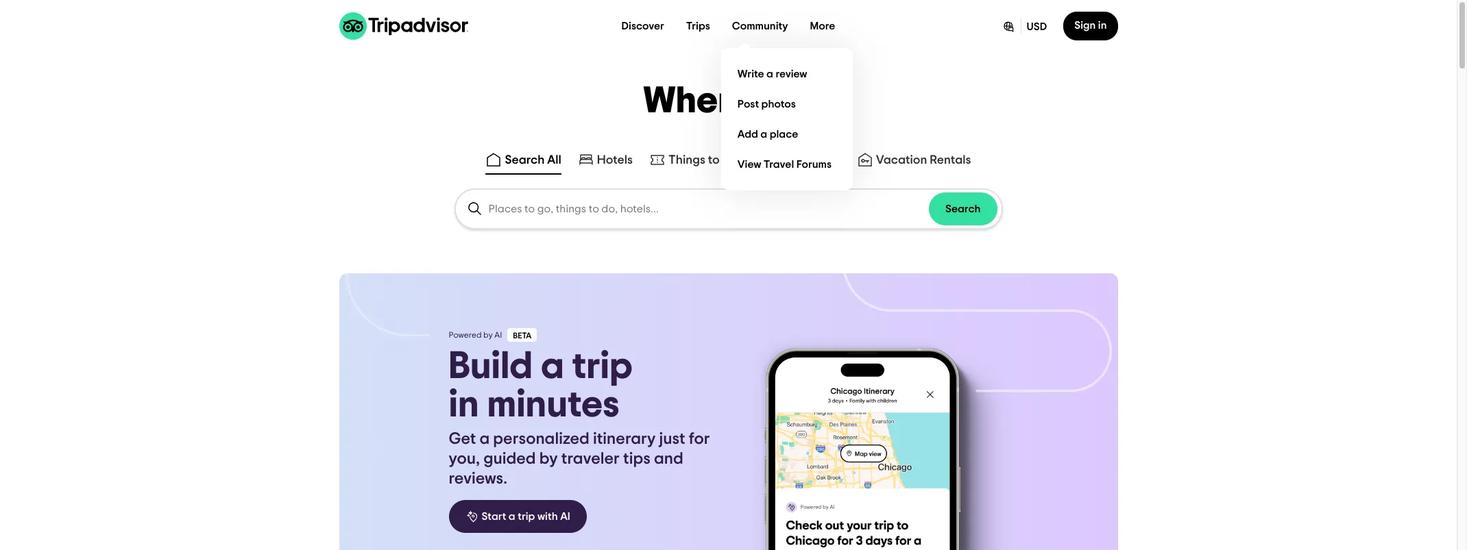 Task type: describe. For each thing, give the bounding box(es) containing it.
sign in
[[1075, 20, 1107, 31]]

hotels
[[597, 154, 633, 167]]

personalized
[[493, 431, 590, 448]]

review
[[776, 68, 807, 79]]

write a review
[[738, 68, 807, 79]]

tripadvisor image
[[339, 12, 468, 40]]

vacation
[[876, 154, 927, 167]]

by inside build a trip in minutes get a personalized itinerary just for you, guided by traveler tips and reviews.
[[539, 451, 558, 468]]

powered
[[449, 331, 482, 339]]

more button
[[799, 12, 846, 40]]

search search field down to
[[489, 203, 929, 215]]

to?
[[762, 83, 814, 120]]

search for search all
[[505, 154, 545, 167]]

restaurants button
[[752, 149, 843, 175]]

minutes
[[487, 386, 620, 424]]

trips button
[[675, 12, 721, 40]]

do
[[722, 154, 738, 167]]

vacation rentals
[[876, 154, 971, 167]]

view travel forums link
[[732, 149, 842, 180]]

a for write
[[767, 68, 773, 79]]

build a trip in minutes get a personalized itinerary just for you, guided by traveler tips and reviews.
[[449, 348, 710, 488]]

a for add
[[761, 129, 767, 140]]

itinerary
[[593, 431, 656, 448]]

restaurants link
[[754, 152, 840, 168]]

get
[[449, 431, 476, 448]]

all
[[547, 154, 561, 167]]

a for start
[[509, 512, 515, 522]]

start a trip with ai button
[[449, 501, 587, 533]]

add a place link
[[732, 119, 842, 149]]

place
[[770, 129, 798, 140]]

hotels button
[[575, 149, 636, 175]]

where
[[643, 83, 754, 120]]

to
[[708, 154, 720, 167]]

rentals
[[930, 154, 971, 167]]

more
[[810, 21, 835, 32]]

restaurants
[[773, 154, 840, 167]]

in inside build a trip in minutes get a personalized itinerary just for you, guided by traveler tips and reviews.
[[449, 386, 479, 424]]

add a place
[[738, 129, 798, 140]]

forums
[[796, 159, 832, 170]]

tab list containing search all
[[0, 146, 1457, 178]]

usd button
[[991, 12, 1058, 40]]

you,
[[449, 451, 480, 468]]

search for search
[[946, 204, 981, 215]]

0 horizontal spatial by
[[483, 331, 493, 339]]



Task type: vqa. For each thing, say whether or not it's contained in the screenshot.
Travelers' Choice
no



Task type: locate. For each thing, give the bounding box(es) containing it.
by
[[483, 331, 493, 339], [539, 451, 558, 468]]

tab list
[[0, 146, 1457, 178]]

search button
[[929, 193, 997, 226]]

things
[[669, 154, 705, 167]]

search image
[[467, 201, 483, 217]]

trip inside "button"
[[518, 512, 535, 522]]

a
[[767, 68, 773, 79], [761, 129, 767, 140], [541, 348, 564, 386], [480, 431, 490, 448], [509, 512, 515, 522]]

just
[[659, 431, 685, 448]]

trip for ai
[[518, 512, 535, 522]]

0 vertical spatial trip
[[572, 348, 633, 386]]

trip for minutes
[[572, 348, 633, 386]]

1 vertical spatial ai
[[560, 512, 570, 522]]

1 vertical spatial by
[[539, 451, 558, 468]]

discover
[[622, 21, 664, 32]]

build
[[449, 348, 533, 386]]

a right write
[[767, 68, 773, 79]]

things to do link
[[649, 152, 738, 168]]

in up get
[[449, 386, 479, 424]]

a right get
[[480, 431, 490, 448]]

trip inside build a trip in minutes get a personalized itinerary just for you, guided by traveler tips and reviews.
[[572, 348, 633, 386]]

search
[[505, 154, 545, 167], [946, 204, 981, 215]]

a for build
[[541, 348, 564, 386]]

trip
[[572, 348, 633, 386], [518, 512, 535, 522]]

in
[[1098, 20, 1107, 31], [449, 386, 479, 424]]

0 vertical spatial ai
[[495, 331, 502, 339]]

community button
[[721, 12, 799, 40]]

1 horizontal spatial trip
[[572, 348, 633, 386]]

photos
[[761, 98, 796, 109]]

guided
[[483, 451, 536, 468]]

travel
[[764, 159, 794, 170]]

a right build
[[541, 348, 564, 386]]

1 vertical spatial in
[[449, 386, 479, 424]]

a inside "button"
[[509, 512, 515, 522]]

search all
[[505, 154, 561, 167]]

by right "powered"
[[483, 331, 493, 339]]

and
[[654, 451, 683, 468]]

0 horizontal spatial search
[[505, 154, 545, 167]]

post
[[738, 98, 759, 109]]

in right sign
[[1098, 20, 1107, 31]]

post photos
[[738, 98, 796, 109]]

sign in link
[[1064, 12, 1118, 40]]

trips
[[686, 21, 710, 32]]

1 horizontal spatial search
[[946, 204, 981, 215]]

1 horizontal spatial in
[[1098, 20, 1107, 31]]

0 horizontal spatial in
[[449, 386, 479, 424]]

0 horizontal spatial ai
[[495, 331, 502, 339]]

write
[[738, 68, 764, 79]]

with
[[537, 512, 558, 522]]

Search search field
[[456, 190, 1001, 228], [489, 203, 929, 215]]

search left all
[[505, 154, 545, 167]]

where to?
[[643, 83, 814, 120]]

things to do
[[669, 154, 738, 167]]

reviews.
[[449, 471, 507, 488]]

1 vertical spatial search
[[946, 204, 981, 215]]

write a review link
[[732, 59, 842, 89]]

ai right with
[[560, 512, 570, 522]]

by down personalized
[[539, 451, 558, 468]]

view travel forums
[[738, 159, 832, 170]]

start
[[482, 512, 506, 522]]

ai inside "button"
[[560, 512, 570, 522]]

menu containing write a review
[[721, 48, 853, 191]]

search all button
[[483, 149, 564, 175]]

0 horizontal spatial trip
[[518, 512, 535, 522]]

search search field containing search
[[456, 190, 1001, 228]]

ai left beta
[[495, 331, 502, 339]]

0 vertical spatial in
[[1098, 20, 1107, 31]]

1 horizontal spatial ai
[[560, 512, 570, 522]]

add
[[738, 129, 758, 140]]

search down rentals
[[946, 204, 981, 215]]

for
[[689, 431, 710, 448]]

view
[[738, 159, 761, 170]]

sign
[[1075, 20, 1096, 31]]

start a trip with ai
[[482, 512, 570, 522]]

search inside search button
[[946, 204, 981, 215]]

vacation rentals link
[[857, 152, 971, 168]]

things to do button
[[647, 149, 741, 175]]

search inside search all 'button'
[[505, 154, 545, 167]]

search search field down "do"
[[456, 190, 1001, 228]]

hotels link
[[578, 152, 633, 168]]

beta
[[513, 332, 532, 340]]

traveler
[[561, 451, 620, 468]]

0 vertical spatial by
[[483, 331, 493, 339]]

a right add
[[761, 129, 767, 140]]

discover button
[[611, 12, 675, 40]]

usd
[[1027, 21, 1047, 32]]

ai
[[495, 331, 502, 339], [560, 512, 570, 522]]

powered by ai
[[449, 331, 502, 339]]

a right start
[[509, 512, 515, 522]]

1 vertical spatial trip
[[518, 512, 535, 522]]

1 horizontal spatial by
[[539, 451, 558, 468]]

0 vertical spatial search
[[505, 154, 545, 167]]

tips
[[623, 451, 651, 468]]

community
[[732, 21, 788, 32]]

menu
[[721, 48, 853, 191]]

post photos link
[[732, 89, 842, 119]]

vacation rentals button
[[854, 149, 974, 175]]



